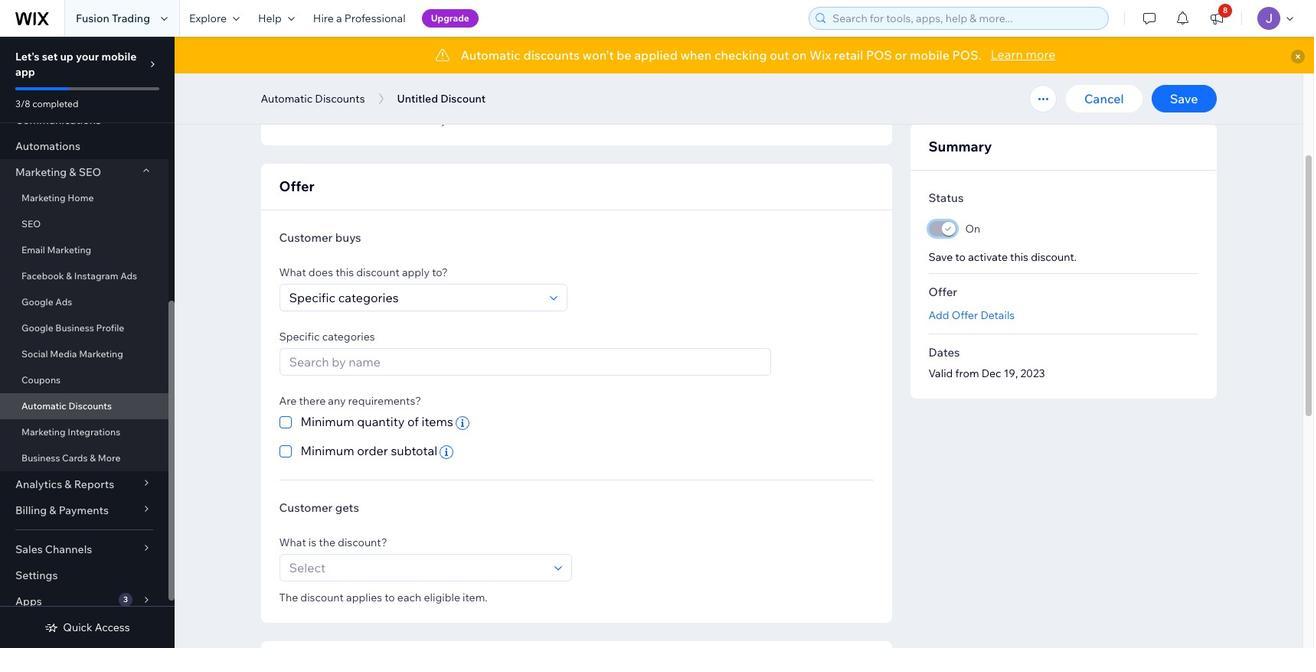 Task type: vqa. For each thing, say whether or not it's contained in the screenshot.
the top Save
yes



Task type: describe. For each thing, give the bounding box(es) containing it.
0 horizontal spatial discount
[[301, 591, 344, 605]]

mobile inside the let's set up your mobile app
[[101, 50, 137, 64]]

Search by name field
[[285, 349, 766, 375]]

valid
[[929, 367, 953, 381]]

minimum for minimum order subtotal
[[301, 444, 354, 459]]

applies
[[346, 591, 382, 605]]

your inside the let's set up your mobile app
[[76, 50, 99, 64]]

hire a professional
[[313, 11, 406, 25]]

save for save to activate this discount.
[[929, 250, 953, 264]]

instagram
[[74, 270, 118, 282]]

billing
[[15, 504, 47, 518]]

automations
[[15, 139, 80, 153]]

fusion trading
[[76, 11, 150, 25]]

learn more
[[991, 47, 1056, 62]]

customer for customer buys
[[279, 231, 333, 245]]

the discount applies to each eligible item.
[[279, 591, 488, 605]]

any
[[328, 395, 346, 408]]

details
[[981, 309, 1015, 323]]

marketing for integrations
[[21, 427, 66, 438]]

summary
[[929, 138, 992, 156]]

the
[[279, 591, 298, 605]]

gets
[[335, 501, 359, 516]]

add offer details button
[[929, 309, 1015, 323]]

coupons
[[21, 375, 61, 386]]

does
[[309, 266, 333, 280]]

more
[[1026, 47, 1056, 62]]

customers will see this name on your site.
[[279, 113, 486, 127]]

select field for discount
[[285, 285, 545, 311]]

1 vertical spatial your
[[441, 113, 464, 127]]

business cards & more link
[[0, 446, 169, 472]]

hire
[[313, 11, 334, 25]]

2 vertical spatial offer
[[952, 309, 979, 323]]

home
[[68, 192, 94, 204]]

add
[[929, 309, 950, 323]]

1 vertical spatial offer
[[929, 285, 958, 300]]

alert containing learn more
[[175, 37, 1315, 74]]

access
[[95, 621, 130, 635]]

upgrade
[[431, 12, 469, 24]]

professional
[[345, 11, 406, 25]]

customer for customer gets
[[279, 501, 333, 516]]

& for payments
[[49, 504, 56, 518]]

completed
[[32, 98, 78, 110]]

analytics & reports
[[15, 478, 114, 492]]

quantity
[[357, 414, 405, 430]]

marketing integrations link
[[0, 420, 169, 446]]

0 vertical spatial business
[[55, 323, 94, 334]]

let's set up your mobile app
[[15, 50, 137, 79]]

8
[[1223, 5, 1228, 15]]

customer gets
[[279, 501, 359, 516]]

quick
[[63, 621, 92, 635]]

sales channels
[[15, 543, 92, 557]]

site.
[[466, 113, 486, 127]]

up
[[60, 50, 73, 64]]

0 horizontal spatial ads
[[55, 296, 72, 308]]

to?
[[432, 266, 448, 280]]

seo inside dropdown button
[[79, 165, 101, 179]]

be
[[617, 47, 632, 63]]

sales
[[15, 543, 43, 557]]

eligible
[[424, 591, 460, 605]]

marketing & seo button
[[0, 159, 169, 185]]

facebook
[[21, 270, 64, 282]]

customers
[[279, 113, 334, 127]]

what for what does this discount apply to?
[[279, 266, 306, 280]]

cancel
[[1085, 91, 1124, 106]]

automatic for automatic discounts link
[[21, 401, 67, 412]]

are
[[279, 395, 297, 408]]

name
[[396, 113, 424, 127]]

facebook & instagram ads link
[[0, 264, 169, 290]]

communications button
[[0, 107, 169, 133]]

are there any requirements?
[[279, 395, 421, 408]]

will
[[336, 113, 353, 127]]

e.g., Summer Sale field
[[285, 77, 566, 103]]

discount?
[[338, 536, 387, 550]]

of
[[408, 414, 419, 430]]

social media marketing
[[21, 349, 123, 360]]

billing & payments button
[[0, 498, 169, 524]]

social media marketing link
[[0, 342, 169, 368]]

save to activate this discount.
[[929, 250, 1077, 264]]

automatic inside alert
[[461, 47, 521, 63]]

untitled discount button
[[390, 87, 493, 110]]

discount
[[441, 92, 486, 106]]

let's
[[15, 50, 40, 64]]

specific
[[279, 330, 320, 344]]

minimum quantity of items
[[301, 414, 453, 430]]

google for google business profile
[[21, 323, 53, 334]]

add offer details
[[929, 309, 1015, 323]]

on
[[966, 222, 981, 236]]

select field for discount?
[[285, 555, 550, 582]]

Minimum quantity of items checkbox
[[279, 413, 472, 433]]

learn more link
[[991, 45, 1056, 64]]

cards
[[62, 453, 88, 464]]

or
[[895, 47, 907, 63]]

marketing home link
[[0, 185, 169, 211]]

from
[[956, 367, 979, 381]]

billing & payments
[[15, 504, 109, 518]]

automatic discounts for automatic discounts button at the top left of page
[[261, 92, 365, 106]]

what is the discount?
[[279, 536, 387, 550]]

analytics
[[15, 478, 62, 492]]

3/8
[[15, 98, 30, 110]]

apply
[[402, 266, 430, 280]]

3
[[123, 595, 128, 605]]

save button
[[1152, 85, 1217, 113]]

1 vertical spatial to
[[385, 591, 395, 605]]

1 vertical spatial seo
[[21, 218, 41, 230]]



Task type: locate. For each thing, give the bounding box(es) containing it.
1 vertical spatial discounts
[[69, 401, 112, 412]]

0 horizontal spatial to
[[385, 591, 395, 605]]

1 vertical spatial google
[[21, 323, 53, 334]]

0 vertical spatial customer
[[279, 231, 333, 245]]

1 what from the top
[[279, 266, 306, 280]]

& right billing
[[49, 504, 56, 518]]

3/8 completed
[[15, 98, 78, 110]]

pos.
[[953, 47, 982, 63]]

1 vertical spatial automatic
[[261, 92, 313, 106]]

cancel button
[[1066, 85, 1143, 113]]

0 vertical spatial what
[[279, 266, 306, 280]]

marketing inside marketing home link
[[21, 192, 66, 204]]

minimum left "order"
[[301, 444, 354, 459]]

0 horizontal spatial this
[[336, 266, 354, 280]]

ads
[[120, 270, 137, 282], [55, 296, 72, 308]]

2 what from the top
[[279, 536, 306, 550]]

1 horizontal spatial discount
[[356, 266, 400, 280]]

offer up add
[[929, 285, 958, 300]]

1 horizontal spatial discounts
[[315, 92, 365, 106]]

2023
[[1021, 367, 1045, 381]]

& inside marketing & seo dropdown button
[[69, 165, 76, 179]]

mobile down fusion trading
[[101, 50, 137, 64]]

minimum inside checkbox
[[301, 414, 354, 430]]

automatic discounts inside sidebar element
[[21, 401, 112, 412]]

0 vertical spatial to
[[956, 250, 966, 264]]

analytics & reports button
[[0, 472, 169, 498]]

google
[[21, 296, 53, 308], [21, 323, 53, 334]]

& inside facebook & instagram ads link
[[66, 270, 72, 282]]

seo up marketing home link
[[79, 165, 101, 179]]

8 button
[[1200, 0, 1234, 37]]

untitled discount
[[397, 92, 486, 106]]

sales channels button
[[0, 537, 169, 563]]

select field down apply
[[285, 285, 545, 311]]

marketing inside email marketing link
[[47, 244, 91, 256]]

0 vertical spatial minimum
[[301, 414, 354, 430]]

alert
[[175, 37, 1315, 74]]

1 vertical spatial ads
[[55, 296, 72, 308]]

0 vertical spatial this
[[375, 113, 393, 127]]

automations link
[[0, 133, 169, 159]]

automatic inside automatic discounts link
[[21, 401, 67, 412]]

your left "site." on the left top of the page
[[441, 113, 464, 127]]

dates valid from dec 19, 2023
[[929, 345, 1045, 381]]

marketing for home
[[21, 192, 66, 204]]

automatic up customers
[[261, 92, 313, 106]]

2 vertical spatial automatic
[[21, 401, 67, 412]]

upgrade button
[[422, 9, 479, 28]]

0 horizontal spatial automatic
[[21, 401, 67, 412]]

marketing for &
[[15, 165, 67, 179]]

quick access
[[63, 621, 130, 635]]

on
[[792, 47, 807, 63], [426, 113, 439, 127]]

google business profile link
[[0, 316, 169, 342]]

save for save
[[1170, 91, 1198, 106]]

select field up each
[[285, 555, 550, 582]]

discounts inside sidebar element
[[69, 401, 112, 412]]

on inside alert
[[792, 47, 807, 63]]

minimum order subtotal
[[301, 444, 438, 459]]

1 google from the top
[[21, 296, 53, 308]]

channels
[[45, 543, 92, 557]]

help
[[258, 11, 282, 25]]

0 vertical spatial select field
[[285, 285, 545, 311]]

this for see
[[375, 113, 393, 127]]

email
[[21, 244, 45, 256]]

what
[[279, 266, 306, 280], [279, 536, 306, 550]]

customer up 'does'
[[279, 231, 333, 245]]

customer buys
[[279, 231, 361, 245]]

& inside analytics & reports popup button
[[65, 478, 72, 492]]

quick access button
[[45, 621, 130, 635]]

& for seo
[[69, 165, 76, 179]]

marketing integrations
[[21, 427, 120, 438]]

1 horizontal spatial on
[[792, 47, 807, 63]]

0 horizontal spatial mobile
[[101, 50, 137, 64]]

1 horizontal spatial save
[[1170, 91, 1198, 106]]

0 horizontal spatial seo
[[21, 218, 41, 230]]

discounts up will
[[315, 92, 365, 106]]

marketing down "automations"
[[15, 165, 67, 179]]

seo link
[[0, 211, 169, 237]]

sidebar element
[[0, 0, 175, 649]]

0 vertical spatial seo
[[79, 165, 101, 179]]

minimum down any
[[301, 414, 354, 430]]

Search for tools, apps, help & more... field
[[828, 8, 1104, 29]]

checking
[[715, 47, 767, 63]]

1 vertical spatial business
[[21, 453, 60, 464]]

reports
[[74, 478, 114, 492]]

offer
[[279, 178, 315, 195], [929, 285, 958, 300], [952, 309, 979, 323]]

social
[[21, 349, 48, 360]]

apps
[[15, 595, 42, 609]]

seo
[[79, 165, 101, 179], [21, 218, 41, 230]]

what left 'does'
[[279, 266, 306, 280]]

app
[[15, 65, 35, 79]]

automatic up discount
[[461, 47, 521, 63]]

2 horizontal spatial automatic
[[461, 47, 521, 63]]

1 horizontal spatial ads
[[120, 270, 137, 282]]

to left activate
[[956, 250, 966, 264]]

what for what is the discount?
[[279, 536, 306, 550]]

1 vertical spatial this
[[1010, 250, 1029, 264]]

hire a professional link
[[304, 0, 415, 37]]

discounts inside button
[[315, 92, 365, 106]]

1 minimum from the top
[[301, 414, 354, 430]]

won't
[[583, 47, 614, 63]]

2 vertical spatial this
[[336, 266, 354, 280]]

marketing
[[15, 165, 67, 179], [21, 192, 66, 204], [47, 244, 91, 256], [79, 349, 123, 360], [21, 427, 66, 438]]

seo up the 'email'
[[21, 218, 41, 230]]

19,
[[1004, 367, 1018, 381]]

0 horizontal spatial automatic discounts
[[21, 401, 112, 412]]

on right out
[[792, 47, 807, 63]]

mobile inside alert
[[910, 47, 950, 63]]

minimum
[[301, 414, 354, 430], [301, 444, 354, 459]]

offer right add
[[952, 309, 979, 323]]

1 horizontal spatial your
[[441, 113, 464, 127]]

1 vertical spatial on
[[426, 113, 439, 127]]

Minimum order subtotal checkbox
[[279, 442, 456, 462]]

0 horizontal spatial on
[[426, 113, 439, 127]]

marketing inside social media marketing link
[[79, 349, 123, 360]]

discount left apply
[[356, 266, 400, 280]]

mobile right 'or'
[[910, 47, 950, 63]]

1 select field from the top
[[285, 285, 545, 311]]

2 customer from the top
[[279, 501, 333, 516]]

0 vertical spatial discounts
[[315, 92, 365, 106]]

this for activate
[[1010, 250, 1029, 264]]

& for reports
[[65, 478, 72, 492]]

automatic inside automatic discounts button
[[261, 92, 313, 106]]

explore
[[189, 11, 227, 25]]

& left more on the left of page
[[90, 453, 96, 464]]

google for google ads
[[21, 296, 53, 308]]

marketing inside the marketing integrations link
[[21, 427, 66, 438]]

save inside button
[[1170, 91, 1198, 106]]

discount right the 'the'
[[301, 591, 344, 605]]

& right facebook
[[66, 270, 72, 282]]

out
[[770, 47, 790, 63]]

automatic for automatic discounts button at the top left of page
[[261, 92, 313, 106]]

buys
[[335, 231, 361, 245]]

the
[[319, 536, 336, 550]]

marketing home
[[21, 192, 94, 204]]

discounts for automatic discounts link
[[69, 401, 112, 412]]

coupons link
[[0, 368, 169, 394]]

save
[[1170, 91, 1198, 106], [929, 250, 953, 264]]

0 vertical spatial automatic
[[461, 47, 521, 63]]

google down facebook
[[21, 296, 53, 308]]

1 vertical spatial automatic discounts
[[21, 401, 112, 412]]

business
[[55, 323, 94, 334], [21, 453, 60, 464]]

your right up
[[76, 50, 99, 64]]

email marketing link
[[0, 237, 169, 264]]

2 minimum from the top
[[301, 444, 354, 459]]

0 vertical spatial offer
[[279, 178, 315, 195]]

automatic down 'coupons'
[[21, 401, 67, 412]]

untitled
[[397, 92, 438, 106]]

what does this discount apply to?
[[279, 266, 448, 280]]

this right activate
[[1010, 250, 1029, 264]]

0 vertical spatial your
[[76, 50, 99, 64]]

0 vertical spatial ads
[[120, 270, 137, 282]]

1 horizontal spatial this
[[375, 113, 393, 127]]

1 vertical spatial customer
[[279, 501, 333, 516]]

0 vertical spatial discount
[[356, 266, 400, 280]]

0 vertical spatial google
[[21, 296, 53, 308]]

1 customer from the top
[[279, 231, 333, 245]]

& left reports
[[65, 478, 72, 492]]

& for instagram
[[66, 270, 72, 282]]

to left each
[[385, 591, 395, 605]]

automatic discounts inside button
[[261, 92, 365, 106]]

business up social media marketing
[[55, 323, 94, 334]]

offer up customer buys
[[279, 178, 315, 195]]

this right 'does'
[[336, 266, 354, 280]]

& inside the billing & payments popup button
[[49, 504, 56, 518]]

automatic discounts up customers
[[261, 92, 365, 106]]

automatic discounts for automatic discounts link
[[21, 401, 112, 412]]

specific categories
[[279, 330, 375, 344]]

on right name
[[426, 113, 439, 127]]

& up home
[[69, 165, 76, 179]]

ads up google business profile
[[55, 296, 72, 308]]

settings link
[[0, 563, 169, 589]]

marketing down 'profile'
[[79, 349, 123, 360]]

marketing inside marketing & seo dropdown button
[[15, 165, 67, 179]]

0 vertical spatial save
[[1170, 91, 1198, 106]]

0 horizontal spatial save
[[929, 250, 953, 264]]

1 horizontal spatial automatic discounts
[[261, 92, 365, 106]]

Select field
[[285, 285, 545, 311], [285, 555, 550, 582]]

marketing up facebook & instagram ads
[[47, 244, 91, 256]]

facebook & instagram ads
[[21, 270, 137, 282]]

this
[[375, 113, 393, 127], [1010, 250, 1029, 264], [336, 266, 354, 280]]

requirements?
[[348, 395, 421, 408]]

1 vertical spatial select field
[[285, 555, 550, 582]]

fusion
[[76, 11, 109, 25]]

google up social on the left of page
[[21, 323, 53, 334]]

retail
[[834, 47, 864, 63]]

1 vertical spatial save
[[929, 250, 953, 264]]

customer up is
[[279, 501, 333, 516]]

0 horizontal spatial your
[[76, 50, 99, 64]]

categories
[[322, 330, 375, 344]]

applied
[[634, 47, 678, 63]]

automatic discounts up the marketing integrations
[[21, 401, 112, 412]]

2 select field from the top
[[285, 555, 550, 582]]

1 horizontal spatial mobile
[[910, 47, 950, 63]]

discounts up "integrations" in the left bottom of the page
[[69, 401, 112, 412]]

trading
[[112, 11, 150, 25]]

1 vertical spatial discount
[[301, 591, 344, 605]]

&
[[69, 165, 76, 179], [66, 270, 72, 282], [90, 453, 96, 464], [65, 478, 72, 492], [49, 504, 56, 518]]

pos
[[866, 47, 892, 63]]

what left is
[[279, 536, 306, 550]]

2 google from the top
[[21, 323, 53, 334]]

business up analytics
[[21, 453, 60, 464]]

to
[[956, 250, 966, 264], [385, 591, 395, 605]]

minimum inside option
[[301, 444, 354, 459]]

ads right instagram
[[120, 270, 137, 282]]

1 horizontal spatial seo
[[79, 165, 101, 179]]

1 horizontal spatial to
[[956, 250, 966, 264]]

discount.
[[1031, 250, 1077, 264]]

integrations
[[68, 427, 120, 438]]

marketing up business cards & more
[[21, 427, 66, 438]]

discounts
[[524, 47, 580, 63]]

each
[[397, 591, 422, 605]]

0 vertical spatial automatic discounts
[[261, 92, 365, 106]]

1 vertical spatial what
[[279, 536, 306, 550]]

dec
[[982, 367, 1002, 381]]

minimum for minimum quantity of items
[[301, 414, 354, 430]]

1 vertical spatial minimum
[[301, 444, 354, 459]]

a
[[336, 11, 342, 25]]

2 horizontal spatial this
[[1010, 250, 1029, 264]]

when
[[681, 47, 712, 63]]

is
[[309, 536, 317, 550]]

& inside business cards & more link
[[90, 453, 96, 464]]

marketing & seo
[[15, 165, 101, 179]]

marketing down marketing & seo
[[21, 192, 66, 204]]

profile
[[96, 323, 124, 334]]

this right see in the left top of the page
[[375, 113, 393, 127]]

1 horizontal spatial automatic
[[261, 92, 313, 106]]

0 horizontal spatial discounts
[[69, 401, 112, 412]]

discounts for automatic discounts button at the top left of page
[[315, 92, 365, 106]]

communications
[[15, 113, 101, 127]]

0 vertical spatial on
[[792, 47, 807, 63]]

more
[[98, 453, 121, 464]]



